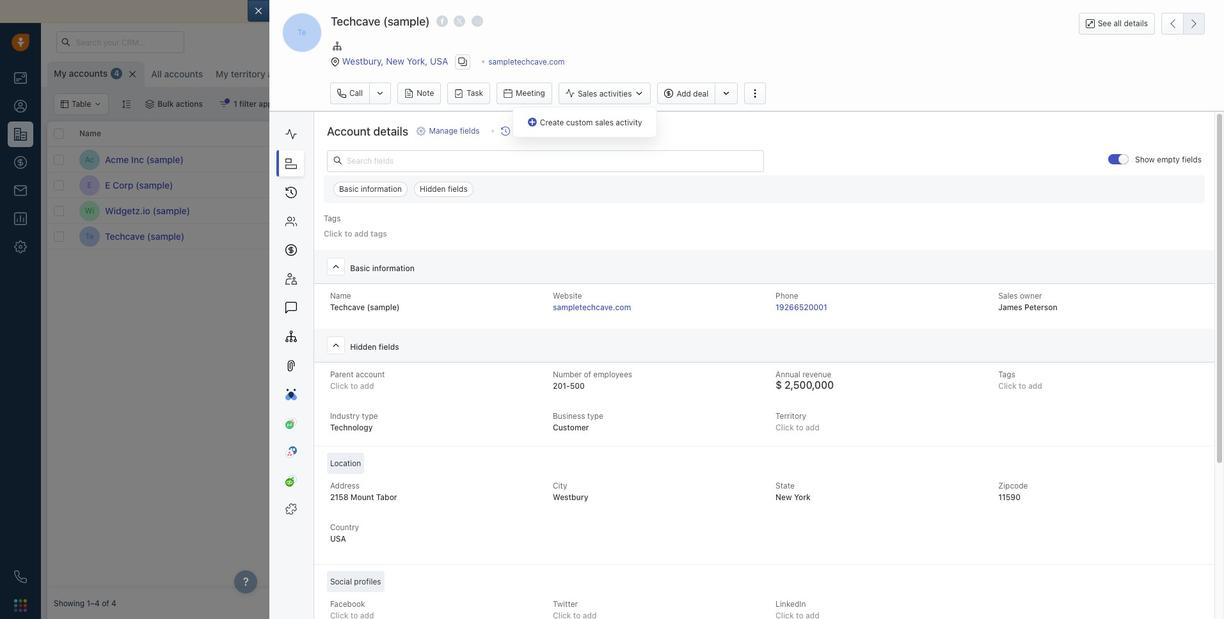 Task type: locate. For each thing, give the bounding box(es) containing it.
create
[[540, 118, 564, 127]]

j image
[[336, 201, 356, 221]]

meeting button
[[497, 83, 552, 105]]

to inside tags click to add tags
[[345, 229, 352, 238]]

$ down annual
[[776, 379, 782, 391]]

sampletechcave.com link
[[488, 57, 565, 66], [553, 303, 631, 312]]

to inside territory click to add
[[796, 423, 803, 432]]

1 vertical spatial information
[[372, 263, 415, 273]]

information right j icon
[[361, 184, 402, 194]]

0 vertical spatial name
[[79, 129, 101, 138]]

address 2158 mount tabor
[[330, 481, 397, 502]]

see all details
[[1098, 19, 1148, 28]]

basic up j image
[[339, 184, 359, 194]]

corp
[[113, 179, 133, 190]]

1 horizontal spatial hidden fields
[[420, 184, 468, 194]]

details right related
[[373, 125, 408, 138]]

tags click to add
[[998, 370, 1042, 391]]

of up 500
[[584, 370, 591, 379]]

basic information up name techcave (sample)
[[350, 263, 415, 273]]

1 horizontal spatial container_wx8msf4aqz5i3rn1 image
[[626, 155, 635, 164]]

click down territory
[[776, 423, 794, 432]]

click inside territory click to add
[[776, 423, 794, 432]]

conversations.
[[620, 6, 682, 17]]

$ left the 100
[[527, 154, 534, 165]]

my territory accounts
[[216, 68, 307, 79]]

2 horizontal spatial accounts
[[268, 68, 307, 79]]

revenue
[[803, 370, 831, 379]]

1 horizontal spatial te
[[298, 28, 306, 37]]

usa down country
[[330, 534, 346, 544]]

0 vertical spatial hidden fields
[[420, 184, 468, 194]]

email
[[595, 6, 618, 17]]

dialog containing techcave (sample)
[[248, 0, 1224, 619]]

all
[[151, 68, 162, 79]]

my territory accounts button
[[209, 61, 312, 87], [216, 68, 307, 79]]

name inside name techcave (sample)
[[330, 291, 351, 300]]

click right +
[[438, 180, 456, 190]]

click for tags click to add tags
[[324, 229, 342, 238]]

sales for sales activities
[[578, 89, 597, 98]]

row group containing acme inc (sample)
[[47, 147, 329, 250]]

e corp (sample)
[[105, 179, 173, 190]]

of inside number of employees 201-500
[[584, 370, 591, 379]]

type
[[362, 411, 378, 421], [587, 411, 603, 421]]

hidden fields down manage fields link
[[420, 184, 468, 194]]

website inside website sampletechcave.com
[[553, 291, 582, 300]]

new for westbury,
[[386, 55, 404, 66]]

1 horizontal spatial type
[[587, 411, 603, 421]]

1 vertical spatial website
[[553, 291, 582, 300]]

row group
[[47, 147, 329, 250]]

Search fields text field
[[327, 150, 764, 172]]

$ 100 row group
[[329, 147, 1218, 250]]

1 horizontal spatial hidden
[[420, 184, 446, 194]]

1 filter applied button
[[211, 93, 294, 115]]

task button
[[447, 83, 490, 105]]

fields right empty
[[1182, 155, 1202, 165]]

te button
[[282, 13, 322, 52]]

customer
[[553, 423, 589, 432]]

details inside button
[[1124, 19, 1148, 28]]

name up ac
[[79, 129, 101, 138]]

to inside tags click to add
[[1019, 381, 1026, 391]]

e down ac
[[87, 180, 92, 190]]

2158
[[330, 493, 348, 502]]

usa
[[430, 55, 448, 66], [330, 534, 346, 544]]

press space to select this row. row containing techcave (sample)
[[47, 224, 329, 250]]

1 horizontal spatial accounts
[[164, 68, 203, 79]]

sales inside $ 100 grid
[[623, 129, 644, 138]]

0 vertical spatial te
[[298, 28, 306, 37]]

hidden fields
[[420, 184, 468, 194], [350, 342, 399, 352]]

1 vertical spatial tags
[[371, 229, 387, 238]]

type for customer
[[587, 411, 603, 421]]

0 horizontal spatial peterson
[[664, 155, 696, 164]]

techcave inside name techcave (sample)
[[330, 303, 365, 312]]

0 horizontal spatial tags
[[324, 213, 341, 223]]

2 type from the left
[[587, 411, 603, 421]]

0 horizontal spatial accounts
[[69, 68, 108, 79]]

add inside tags click to add tags
[[354, 229, 369, 238]]

click down tags
[[998, 381, 1017, 391]]

1 vertical spatial name
[[330, 291, 351, 300]]

website sampletechcave.com
[[553, 291, 631, 312]]

1 vertical spatial new
[[776, 493, 792, 502]]

0 vertical spatial details
[[1124, 19, 1148, 28]]

techcave
[[331, 15, 380, 28], [105, 231, 145, 242], [330, 303, 365, 312]]

basic information
[[339, 184, 402, 194], [350, 263, 415, 273]]

annual revenue $ 2,500,000
[[776, 370, 834, 391]]

type right business
[[587, 411, 603, 421]]

of
[[584, 6, 593, 17], [584, 370, 591, 379], [102, 599, 109, 609]]

container_wx8msf4aqz5i3rn1 image inside 1 filter applied button
[[219, 100, 228, 109]]

press space to select this row. row
[[47, 147, 329, 173], [329, 147, 1218, 173], [47, 173, 329, 198], [329, 173, 1218, 198], [47, 198, 329, 224], [329, 198, 1218, 224], [47, 224, 329, 250], [329, 224, 1218, 250]]

techcave (sample) inside row group
[[105, 231, 184, 242]]

edit
[[551, 126, 564, 136]]

1 type from the left
[[362, 411, 378, 421]]

2 vertical spatial sales
[[998, 291, 1018, 300]]

business type customer
[[553, 411, 603, 432]]

name row
[[47, 122, 329, 147]]

see
[[1098, 19, 1111, 28]]

new for state
[[776, 493, 792, 502]]

0 vertical spatial sampletechcave.com
[[488, 57, 565, 66]]

1 horizontal spatial owner
[[1020, 291, 1042, 300]]

click inside tags click to add tags
[[324, 229, 342, 238]]

container_wx8msf4aqz5i3rn1 image
[[145, 100, 154, 109]]

my
[[54, 68, 67, 79], [216, 68, 229, 79]]

0 vertical spatial website
[[431, 129, 462, 138]]

add deal
[[677, 89, 708, 98]]

1 vertical spatial techcave (sample)
[[105, 231, 184, 242]]

click down j image
[[324, 229, 342, 238]]

fields
[[460, 126, 480, 136], [1182, 155, 1202, 165], [448, 184, 468, 194], [379, 342, 399, 352]]

bulk actions
[[158, 99, 203, 109]]

tags click to add tags
[[324, 213, 387, 238]]

mailbox
[[346, 6, 379, 17]]

sampletechcave.com
[[488, 57, 565, 66], [553, 303, 631, 312]]

to inside $ 100 row group
[[458, 180, 466, 190]]

owner
[[646, 129, 669, 138], [1020, 291, 1042, 300]]

add inside tags click to add
[[1028, 381, 1042, 391]]

to
[[382, 6, 390, 17], [458, 180, 466, 190], [345, 229, 352, 238], [350, 381, 358, 391], [1019, 381, 1026, 391], [796, 423, 803, 432]]

1 vertical spatial basic information
[[350, 263, 415, 273]]

information
[[361, 184, 402, 194], [372, 263, 415, 273]]

see all details button
[[1079, 13, 1155, 35]]

te down connect
[[298, 28, 306, 37]]

0 horizontal spatial usa
[[330, 534, 346, 544]]

to for tags click to add
[[1019, 381, 1026, 391]]

0 vertical spatial peterson
[[664, 155, 696, 164]]

1 horizontal spatial techcave (sample)
[[331, 15, 430, 28]]

te down wi
[[85, 232, 94, 241]]

accounts for all
[[164, 68, 203, 79]]

e for e
[[87, 180, 92, 190]]

click for tags click to add
[[998, 381, 1017, 391]]

0 horizontal spatial owner
[[646, 129, 669, 138]]

type up technology
[[362, 411, 378, 421]]

0 vertical spatial owner
[[646, 129, 669, 138]]

0 horizontal spatial sales
[[578, 89, 597, 98]]

1 vertical spatial basic
[[350, 263, 370, 273]]

freshworks switcher image
[[14, 599, 27, 612]]

mount
[[351, 493, 374, 502]]

state new york
[[776, 481, 811, 502]]

2-
[[534, 6, 543, 17]]

connect your mailbox link
[[287, 6, 382, 17]]

1 vertical spatial details
[[373, 125, 408, 138]]

$ 100 grid
[[47, 120, 1218, 589]]

profiles
[[354, 577, 381, 587]]

1 horizontal spatial details
[[1124, 19, 1148, 28]]

add inside $ 100 row group
[[468, 180, 481, 190]]

1 vertical spatial usa
[[330, 534, 346, 544]]

0 vertical spatial usa
[[430, 55, 448, 66]]

0 horizontal spatial hidden fields
[[350, 342, 399, 352]]

0 vertical spatial sales
[[578, 89, 597, 98]]

1 vertical spatial sales
[[623, 129, 644, 138]]

my accounts link
[[54, 67, 108, 80]]

usa right york,
[[430, 55, 448, 66]]

sales
[[578, 89, 597, 98], [623, 129, 644, 138], [998, 291, 1018, 300]]

(sample)
[[383, 15, 430, 28], [146, 154, 184, 165], [136, 179, 173, 190], [153, 205, 190, 216], [147, 231, 184, 242], [367, 303, 400, 312]]

details right all
[[1124, 19, 1148, 28]]

related
[[335, 129, 364, 138]]

hidden down manage at left
[[420, 184, 446, 194]]

account details
[[327, 125, 408, 138]]

4 down search your crm... text box
[[114, 69, 119, 78]]

website for website sampletechcave.com
[[553, 291, 582, 300]]

1 vertical spatial techcave
[[105, 231, 145, 242]]

territory
[[231, 68, 265, 79]]

te inside button
[[298, 28, 306, 37]]

$ 100
[[527, 154, 554, 165]]

container_wx8msf4aqz5i3rn1 image left 1
[[219, 100, 228, 109]]

add inside territory click to add
[[806, 423, 820, 432]]

of right 1–4
[[102, 599, 109, 609]]

1 horizontal spatial peterson
[[1024, 303, 1057, 312]]

accounts
[[69, 68, 108, 79], [164, 68, 203, 79], [268, 68, 307, 79]]

1 horizontal spatial name
[[330, 291, 351, 300]]

techcave (sample) link
[[105, 230, 184, 243]]

country
[[330, 523, 359, 532]]

type inside industry type technology
[[362, 411, 378, 421]]

1 vertical spatial peterson
[[1024, 303, 1057, 312]]

deliverability
[[429, 6, 483, 17]]

usa inside country usa
[[330, 534, 346, 544]]

new inside state new york
[[776, 493, 792, 502]]

website inside $ 100 grid
[[431, 129, 462, 138]]

website
[[431, 129, 462, 138], [553, 291, 582, 300]]

1 vertical spatial $
[[776, 379, 782, 391]]

0 horizontal spatial e
[[87, 180, 92, 190]]

0 vertical spatial container_wx8msf4aqz5i3rn1 image
[[219, 100, 228, 109]]

add for territory click to add
[[806, 423, 820, 432]]

new up o
[[386, 55, 404, 66]]

0 vertical spatial $
[[527, 154, 534, 165]]

westbury, new york, usa link
[[342, 55, 448, 66]]

add for tags click to add
[[1028, 381, 1042, 391]]

click
[[438, 180, 456, 190], [324, 229, 342, 238], [330, 381, 348, 391], [998, 381, 1017, 391], [776, 423, 794, 432]]

sales activities button
[[559, 83, 657, 105]]

1 vertical spatial hidden fields
[[350, 342, 399, 352]]

call
[[349, 89, 363, 98]]

dialog
[[248, 0, 1224, 619]]

0 horizontal spatial name
[[79, 129, 101, 138]]

1 vertical spatial james
[[998, 303, 1022, 312]]

tags right s icon
[[371, 229, 387, 238]]

name down s icon
[[330, 291, 351, 300]]

2 horizontal spatial sales
[[998, 291, 1018, 300]]

1 vertical spatial container_wx8msf4aqz5i3rn1 image
[[626, 155, 635, 164]]

accounts down search your crm... text box
[[69, 68, 108, 79]]

0 vertical spatial new
[[386, 55, 404, 66]]

0 vertical spatial 4
[[114, 69, 119, 78]]

press space to select this row. row containing 5036153947
[[329, 198, 1218, 224]]

1 horizontal spatial usa
[[430, 55, 448, 66]]

cell
[[809, 147, 905, 172], [905, 147, 1001, 172], [1001, 147, 1218, 172], [1001, 173, 1218, 198], [1001, 198, 1218, 223], [425, 224, 521, 249], [521, 224, 617, 249], [617, 224, 713, 249], [713, 224, 809, 249], [809, 224, 905, 249], [905, 224, 1001, 249], [1001, 224, 1218, 249]]

fields inside manage fields link
[[460, 126, 480, 136]]

1 horizontal spatial my
[[216, 68, 229, 79]]

click inside $ 100 row group
[[438, 180, 456, 190]]

fields right manage at left
[[460, 126, 480, 136]]

0 vertical spatial james
[[639, 155, 662, 164]]

type inside the business type customer
[[587, 411, 603, 421]]

0 vertical spatial hidden
[[420, 184, 446, 194]]

0 horizontal spatial website
[[431, 129, 462, 138]]

0 horizontal spatial te
[[85, 232, 94, 241]]

e for e corp (sample)
[[105, 179, 110, 190]]

0 horizontal spatial hidden
[[350, 342, 377, 352]]

1 horizontal spatial e
[[105, 179, 110, 190]]

all accounts button
[[145, 61, 209, 87], [151, 68, 203, 79]]

press space to select this row. row containing $ 100
[[329, 147, 1218, 173]]

accounts for my
[[69, 68, 108, 79]]

name inside row
[[79, 129, 101, 138]]

4 right 1–4
[[111, 599, 116, 609]]

techcave (sample) up westbury, new york, usa link in the top of the page
[[331, 15, 430, 28]]

1 vertical spatial of
[[584, 370, 591, 379]]

my for my accounts 4
[[54, 68, 67, 79]]

website for website
[[431, 129, 462, 138]]

0 horizontal spatial $
[[527, 154, 534, 165]]

click inside tags click to add
[[998, 381, 1017, 391]]

number of employees 201-500
[[553, 370, 632, 391]]

technology
[[330, 423, 373, 432]]

2 vertical spatial of
[[102, 599, 109, 609]]

container_wx8msf4aqz5i3rn1 image
[[219, 100, 228, 109], [626, 155, 635, 164]]

1 horizontal spatial new
[[776, 493, 792, 502]]

basic
[[339, 184, 359, 194], [350, 263, 370, 273]]

owner inside sales owner james peterson
[[1020, 291, 1042, 300]]

accounts up applied at the left top of the page
[[268, 68, 307, 79]]

phone 19266520001
[[776, 291, 827, 312]]

information up name techcave (sample)
[[372, 263, 415, 273]]

accounts right all
[[164, 68, 203, 79]]

201-
[[553, 381, 570, 391]]

1 vertical spatial sampletechcave.com link
[[553, 303, 631, 312]]

widgetz.io
[[105, 205, 150, 216]]

0 horizontal spatial type
[[362, 411, 378, 421]]

0 horizontal spatial my
[[54, 68, 67, 79]]

te
[[298, 28, 306, 37], [85, 232, 94, 241]]

name for name techcave (sample)
[[330, 291, 351, 300]]

1 vertical spatial 4
[[111, 599, 116, 609]]

1 horizontal spatial james
[[998, 303, 1022, 312]]

tags up s icon
[[324, 213, 341, 223]]

task
[[467, 89, 483, 98]]

techcave (sample) down widgetz.io (sample) link
[[105, 231, 184, 242]]

sales for sales owner
[[623, 129, 644, 138]]

e left corp
[[105, 179, 110, 190]]

click down parent
[[330, 381, 348, 391]]

0 horizontal spatial james
[[639, 155, 662, 164]]

1 vertical spatial sampletechcave.com
[[553, 303, 631, 312]]

1 vertical spatial owner
[[1020, 291, 1042, 300]]

0 vertical spatial basic
[[339, 184, 359, 194]]

1 vertical spatial te
[[85, 232, 94, 241]]

0 horizontal spatial techcave (sample)
[[105, 231, 184, 242]]

call button
[[330, 83, 369, 105]]

0 vertical spatial information
[[361, 184, 402, 194]]

note
[[417, 89, 434, 98]]

hidden up 'account'
[[350, 342, 377, 352]]

0 vertical spatial tags
[[324, 213, 341, 223]]

to for tags click to add tags
[[345, 229, 352, 238]]

1 horizontal spatial website
[[553, 291, 582, 300]]

0 horizontal spatial container_wx8msf4aqz5i3rn1 image
[[219, 100, 228, 109]]

connect your mailbox to improve deliverability and enable 2-way sync of email conversations.
[[287, 6, 682, 17]]

1 horizontal spatial $
[[776, 379, 782, 391]]

business
[[553, 411, 585, 421]]

owner inside $ 100 grid
[[646, 129, 669, 138]]

hidden fields up 'account'
[[350, 342, 399, 352]]

1 horizontal spatial sales
[[623, 129, 644, 138]]

of right the sync
[[584, 6, 593, 17]]

container_wx8msf4aqz5i3rn1 image down "sales owner"
[[626, 155, 635, 164]]

basic up name techcave (sample)
[[350, 263, 370, 273]]

basic information up j image
[[339, 184, 402, 194]]

0 vertical spatial techcave
[[331, 15, 380, 28]]

way
[[543, 6, 560, 17]]

new down state
[[776, 493, 792, 502]]

sales inside sales activities button
[[578, 89, 597, 98]]

$ inside annual revenue $ 2,500,000
[[776, 379, 782, 391]]

2 vertical spatial techcave
[[330, 303, 365, 312]]

custom
[[566, 118, 593, 127]]

0 horizontal spatial new
[[386, 55, 404, 66]]



Task type: describe. For each thing, give the bounding box(es) containing it.
inc
[[131, 154, 144, 165]]

owner for sales owner
[[646, 129, 669, 138]]

press space to select this row. row containing + click to add
[[329, 173, 1218, 198]]

2,500,000
[[785, 379, 834, 391]]

state
[[776, 481, 795, 491]]

s image
[[336, 226, 356, 247]]

sales inside sales owner james peterson
[[998, 291, 1018, 300]]

parent
[[330, 370, 354, 379]]

note button
[[397, 83, 441, 105]]

location
[[330, 459, 361, 468]]

contacts
[[366, 129, 399, 138]]

manage
[[429, 126, 458, 136]]

close image
[[1205, 8, 1211, 15]]

phone image
[[14, 571, 27, 584]]

click inside parent account click to add
[[330, 381, 348, 391]]

0 vertical spatial sampletechcave.com link
[[488, 57, 565, 66]]

meeting
[[516, 89, 545, 98]]

my for my territory accounts
[[216, 68, 229, 79]]

york
[[794, 493, 811, 502]]

city westbury
[[553, 481, 588, 502]]

sales activities button
[[559, 83, 651, 105]]

te inside $ 100 grid
[[85, 232, 94, 241]]

add for + click to add
[[468, 180, 481, 190]]

employees
[[593, 370, 632, 379]]

westbury,
[[342, 55, 384, 66]]

call link
[[330, 83, 369, 105]]

more...
[[340, 69, 366, 79]]

create custom sales activity
[[540, 118, 642, 127]]

sales owner james peterson
[[998, 291, 1057, 312]]

industry type technology
[[330, 411, 378, 432]]

5036153947
[[911, 205, 958, 214]]

name techcave (sample)
[[330, 291, 400, 312]]

sales
[[595, 118, 614, 127]]

twitter
[[553, 599, 578, 609]]

annual
[[776, 370, 800, 379]]

empty
[[1157, 155, 1180, 165]]

address
[[330, 481, 360, 491]]

number
[[553, 370, 582, 379]]

territory click to add
[[776, 411, 820, 432]]

0 vertical spatial techcave (sample)
[[331, 15, 430, 28]]

to inside parent account click to add
[[350, 381, 358, 391]]

james inside sales owner james peterson
[[998, 303, 1022, 312]]

e corp (sample) link
[[105, 179, 173, 192]]

peterson inside $ 100 row group
[[664, 155, 696, 164]]

my accounts 4
[[54, 68, 119, 79]]

bulk
[[158, 99, 174, 109]]

facebook
[[330, 599, 365, 609]]

applied
[[259, 99, 286, 109]]

improve
[[392, 6, 426, 17]]

add for tags click to add tags
[[354, 229, 369, 238]]

19266520001
[[776, 303, 827, 312]]

19266520001 link
[[776, 303, 827, 312]]

acme inc (sample)
[[105, 154, 184, 165]]

1 vertical spatial hidden
[[350, 342, 377, 352]]

all accounts
[[151, 68, 203, 79]]

add
[[677, 89, 691, 98]]

manage fields
[[429, 126, 480, 136]]

Search your CRM... text field
[[56, 31, 184, 53]]

click for territory click to add
[[776, 423, 794, 432]]

to for + click to add
[[458, 180, 466, 190]]

acme inc (sample) link
[[105, 153, 184, 166]]

type for technology
[[362, 411, 378, 421]]

⌘ o
[[379, 69, 395, 79]]

phone
[[776, 291, 798, 300]]

fields up 'account'
[[379, 342, 399, 352]]

techcave inside $ 100 grid
[[105, 231, 145, 242]]

row group inside $ 100 grid
[[47, 147, 329, 250]]

fields right +
[[448, 184, 468, 194]]

view
[[513, 126, 531, 136]]

to for territory click to add
[[796, 423, 803, 432]]

add deal button
[[657, 83, 715, 105]]

owner for sales owner james peterson
[[1020, 291, 1042, 300]]

ac
[[85, 155, 94, 164]]

open
[[527, 129, 547, 138]]

all
[[1114, 19, 1122, 28]]

connect
[[287, 6, 323, 17]]

deals
[[549, 129, 570, 138]]

0 vertical spatial basic information
[[339, 184, 402, 194]]

$ inside row group
[[527, 154, 534, 165]]

click for + click to add
[[438, 180, 456, 190]]

100
[[536, 154, 554, 165]]

james inside $ 100 row group
[[639, 155, 662, 164]]

manage fields link
[[417, 126, 480, 137]]

0 horizontal spatial details
[[373, 125, 408, 138]]

westbury, new york, usa
[[342, 55, 448, 66]]

name for name
[[79, 129, 101, 138]]

enable
[[503, 6, 531, 17]]

1
[[234, 99, 237, 109]]

press space to select this row. row containing e corp (sample)
[[47, 173, 329, 198]]

sales owner
[[623, 129, 669, 138]]

view field edit history
[[513, 126, 591, 136]]

o
[[389, 69, 395, 79]]

(sample) inside name techcave (sample)
[[367, 303, 400, 312]]

territory
[[776, 411, 806, 421]]

westbury
[[553, 493, 588, 502]]

1–4
[[87, 599, 100, 609]]

500
[[570, 381, 585, 391]]

showing
[[54, 599, 85, 609]]

country usa
[[330, 523, 359, 544]]

bulk actions button
[[137, 93, 211, 115]]

press space to select this row. row containing acme inc (sample)
[[47, 147, 329, 173]]

phone element
[[8, 564, 33, 590]]

account
[[327, 125, 371, 138]]

related contacts
[[335, 129, 399, 138]]

1 filter applied
[[234, 99, 286, 109]]

1 horizontal spatial tags
[[371, 229, 387, 238]]

acme
[[105, 154, 129, 165]]

peterson inside sales owner james peterson
[[1024, 303, 1057, 312]]

show
[[1135, 155, 1155, 165]]

0 vertical spatial of
[[584, 6, 593, 17]]

l image
[[336, 149, 356, 170]]

4 inside my accounts 4
[[114, 69, 119, 78]]

j image
[[336, 175, 356, 195]]

showing 1–4 of 4
[[54, 599, 116, 609]]

view field edit history link
[[501, 126, 591, 137]]

press space to select this row. row containing widgetz.io (sample)
[[47, 198, 329, 224]]

industry
[[330, 411, 360, 421]]

add inside parent account click to add
[[360, 381, 374, 391]]

+
[[431, 180, 436, 190]]

wi
[[85, 206, 94, 216]]



Task type: vqa. For each thing, say whether or not it's contained in the screenshot.
Add
yes



